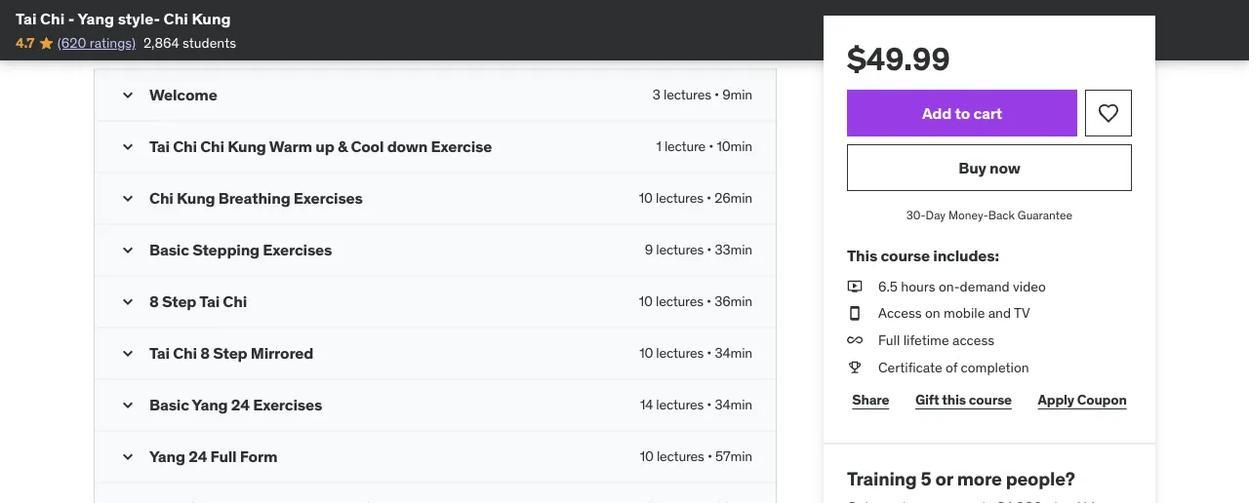Task type: describe. For each thing, give the bounding box(es) containing it.
lectures for basic yang 24 exercises
[[656, 396, 704, 414]]

warm
[[269, 136, 312, 156]]

• for tai chi 8 step mirrored
[[707, 345, 712, 362]]

tai for -
[[16, 8, 37, 28]]

10 lectures • 34min
[[640, 345, 753, 362]]

ratings)
[[90, 34, 136, 52]]

0 vertical spatial kung
[[192, 8, 231, 28]]

9min
[[723, 86, 753, 104]]

students
[[183, 34, 236, 52]]

30-day money-back guarantee
[[907, 207, 1073, 223]]

1 vertical spatial kung
[[228, 136, 266, 156]]

now
[[990, 158, 1021, 178]]

lifetime
[[904, 332, 950, 349]]

tai down stepping
[[199, 291, 220, 311]]

up
[[316, 136, 334, 156]]

basic yang 24 exercises
[[149, 395, 322, 415]]

small image for basic
[[118, 241, 138, 260]]

14 sections • 107 lectures
[[94, 40, 248, 58]]

buy now button
[[847, 145, 1133, 191]]

this
[[847, 246, 878, 266]]

26min
[[715, 189, 753, 207]]

10min
[[717, 138, 753, 155]]

10 for tai chi 8 step mirrored
[[640, 345, 653, 362]]

add
[[923, 103, 952, 123]]

access
[[953, 332, 995, 349]]

tai chi chi kung warm up & cool down exercise
[[149, 136, 492, 156]]

10 lectures • 36min
[[639, 293, 753, 311]]

day
[[926, 207, 946, 223]]

57min
[[716, 448, 753, 466]]

1 horizontal spatial yang
[[149, 447, 185, 467]]

5
[[921, 467, 932, 490]]

14 for 14 lectures
[[640, 396, 653, 414]]

• for basic stepping exercises
[[707, 241, 712, 259]]

form
[[240, 447, 278, 467]]

cart
[[974, 103, 1003, 123]]

mobile
[[944, 305, 985, 322]]

back
[[989, 207, 1015, 223]]

9 lectures • 33min
[[645, 241, 753, 259]]

share
[[853, 391, 890, 409]]

this
[[942, 391, 967, 409]]

14 for 14 sections
[[94, 40, 107, 58]]

on
[[926, 305, 941, 322]]

10 for chi kung breathing exercises
[[639, 189, 653, 207]]

basic stepping exercises
[[149, 240, 332, 260]]

gift this course
[[916, 391, 1012, 409]]

small image for yang
[[118, 448, 138, 467]]

lectures for chi kung breathing exercises
[[656, 189, 704, 207]]

1 lecture • 10min
[[657, 138, 753, 155]]

4.7
[[16, 34, 35, 52]]

2,864 students
[[143, 34, 236, 52]]

add to cart
[[923, 103, 1003, 123]]

exercise
[[431, 136, 492, 156]]

1 vertical spatial step
[[213, 343, 248, 363]]

• for 8 step tai chi
[[707, 293, 712, 311]]

0 horizontal spatial yang
[[78, 8, 114, 28]]

33min
[[715, 241, 753, 259]]

34min for tai chi 8 step mirrored
[[715, 345, 753, 362]]

lectures for tai chi 8 step mirrored
[[656, 345, 704, 362]]

lectures right 107
[[198, 40, 248, 58]]

apply coupon
[[1038, 391, 1127, 409]]

&
[[338, 136, 348, 156]]

$49.99
[[847, 39, 951, 78]]

10 for yang 24 full form
[[640, 448, 654, 466]]

small image for tai chi 8 step mirrored
[[118, 344, 138, 364]]

• for yang 24 full form
[[708, 448, 713, 466]]

10 for 8 step tai chi
[[639, 293, 653, 311]]

1 vertical spatial 8
[[200, 343, 210, 363]]

small image for basic yang 24 exercises
[[118, 396, 138, 415]]

2,864
[[143, 34, 179, 52]]

-
[[68, 8, 75, 28]]

34min for basic yang 24 exercises
[[715, 396, 753, 414]]

small image for welcome
[[118, 85, 138, 105]]

sections
[[110, 40, 162, 58]]

certificate of completion
[[879, 359, 1030, 376]]

basic for basic stepping exercises
[[149, 240, 189, 260]]

chi kung breathing exercises
[[149, 188, 363, 208]]

lectures for basic stepping exercises
[[656, 241, 704, 259]]

yang 24 full form
[[149, 447, 278, 467]]

coupon
[[1078, 391, 1127, 409]]

cool
[[351, 136, 384, 156]]

1 horizontal spatial full
[[879, 332, 901, 349]]

tai for chi
[[149, 136, 170, 156]]

0 vertical spatial course
[[881, 246, 930, 266]]

completion
[[961, 359, 1030, 376]]

this course includes:
[[847, 246, 1000, 266]]



Task type: vqa. For each thing, say whether or not it's contained in the screenshot.
(144)
no



Task type: locate. For each thing, give the bounding box(es) containing it.
tai chi - yang style- chi kung
[[16, 8, 231, 28]]

1 small image from the top
[[118, 85, 138, 105]]

1 vertical spatial full
[[211, 447, 237, 467]]

course
[[881, 246, 930, 266], [969, 391, 1012, 409]]

lecture
[[665, 138, 706, 155]]

9
[[645, 241, 653, 259]]

10
[[639, 189, 653, 207], [639, 293, 653, 311], [640, 345, 653, 362], [640, 448, 654, 466]]

• left 33min
[[707, 241, 712, 259]]

1 vertical spatial xsmall image
[[847, 358, 863, 377]]

1 vertical spatial 24
[[189, 447, 207, 467]]

0 vertical spatial full
[[879, 332, 901, 349]]

• for chi kung breathing exercises
[[707, 189, 712, 207]]

0 horizontal spatial course
[[881, 246, 930, 266]]

0 vertical spatial 8
[[149, 291, 159, 311]]

1 vertical spatial course
[[969, 391, 1012, 409]]

xsmall image down the "this" in the right of the page
[[847, 277, 863, 296]]

24 left form
[[189, 447, 207, 467]]

to
[[955, 103, 971, 123]]

2 basic from the top
[[149, 395, 189, 415]]

0 horizontal spatial 8
[[149, 291, 159, 311]]

8 step tai chi
[[149, 291, 247, 311]]

107
[[173, 40, 195, 58]]

• left "9min"
[[715, 86, 720, 104]]

• for basic yang 24 exercises
[[707, 396, 712, 414]]

• up 14 lectures • 34min
[[707, 345, 712, 362]]

exercises for chi kung breathing exercises
[[294, 188, 363, 208]]

step left mirrored
[[213, 343, 248, 363]]

kung up students
[[192, 8, 231, 28]]

breathing
[[219, 188, 290, 208]]

small image for chi kung breathing exercises
[[118, 189, 138, 208]]

1 xsmall image from the top
[[847, 277, 863, 296]]

xsmall image up share
[[847, 331, 863, 350]]

tv
[[1014, 305, 1031, 322]]

lectures right the 9 at the right
[[656, 241, 704, 259]]

xsmall image for full
[[847, 331, 863, 350]]

share button
[[847, 381, 895, 420]]

buy
[[959, 158, 987, 178]]

0 vertical spatial yang
[[78, 8, 114, 28]]

1
[[657, 138, 662, 155]]

xsmall image for access
[[847, 304, 863, 323]]

yang down basic yang 24 exercises
[[149, 447, 185, 467]]

14 right (620
[[94, 40, 107, 58]]

training 5 or more people?
[[847, 467, 1076, 490]]

training
[[847, 467, 917, 490]]

hours
[[902, 278, 936, 295]]

basic left stepping
[[149, 240, 189, 260]]

lectures left 57min
[[657, 448, 705, 466]]

yang up the yang 24 full form on the bottom of page
[[192, 395, 228, 415]]

1 vertical spatial yang
[[192, 395, 228, 415]]

access on mobile and tv
[[879, 305, 1031, 322]]

10 down 14 lectures • 34min
[[640, 448, 654, 466]]

34min down 36min
[[715, 345, 753, 362]]

full down access
[[879, 332, 901, 349]]

36min
[[715, 293, 753, 311]]

24 down tai chi 8 step mirrored
[[231, 395, 250, 415]]

and
[[989, 305, 1012, 322]]

• for welcome
[[715, 86, 720, 104]]

14
[[94, 40, 107, 58], [640, 396, 653, 414]]

3 small image from the top
[[118, 292, 138, 312]]

1 xsmall image from the top
[[847, 304, 863, 323]]

• left 10min
[[709, 138, 714, 155]]

kung left breathing
[[177, 188, 215, 208]]

kung left warm
[[228, 136, 266, 156]]

24
[[231, 395, 250, 415], [189, 447, 207, 467]]

lectures for yang 24 full form
[[657, 448, 705, 466]]

10 lectures • 26min
[[639, 189, 753, 207]]

or
[[936, 467, 954, 490]]

1 horizontal spatial step
[[213, 343, 248, 363]]

style-
[[118, 8, 160, 28]]

1 horizontal spatial 14
[[640, 396, 653, 414]]

14 down 10 lectures • 34min at the bottom of page
[[640, 396, 653, 414]]

1 vertical spatial 34min
[[715, 396, 753, 414]]

small image
[[118, 85, 138, 105], [118, 189, 138, 208], [118, 344, 138, 364], [118, 396, 138, 415]]

lectures down the 10 lectures • 36min
[[656, 345, 704, 362]]

3 lectures • 9min
[[653, 86, 753, 104]]

• left 36min
[[707, 293, 712, 311]]

money-
[[949, 207, 989, 223]]

lectures left 36min
[[656, 293, 704, 311]]

full
[[879, 332, 901, 349], [211, 447, 237, 467]]

basic for basic yang 24 exercises
[[149, 395, 189, 415]]

• left 26min at the top
[[707, 189, 712, 207]]

(620 ratings)
[[57, 34, 136, 52]]

10 up the 9 at the right
[[639, 189, 653, 207]]

1 horizontal spatial 8
[[200, 343, 210, 363]]

2 xsmall image from the top
[[847, 358, 863, 377]]

includes:
[[934, 246, 1000, 266]]

course down completion
[[969, 391, 1012, 409]]

2 vertical spatial kung
[[177, 188, 215, 208]]

exercises down chi kung breathing exercises
[[263, 240, 332, 260]]

more
[[957, 467, 1002, 490]]

exercises for basic yang 24 exercises
[[253, 395, 322, 415]]

0 horizontal spatial 24
[[189, 447, 207, 467]]

6.5 hours on-demand video
[[879, 278, 1047, 295]]

welcome
[[149, 84, 217, 105]]

34min
[[715, 345, 753, 362], [715, 396, 753, 414]]

8
[[149, 291, 159, 311], [200, 343, 210, 363]]

xsmall image for certificate
[[847, 358, 863, 377]]

8 up tai chi 8 step mirrored
[[149, 291, 159, 311]]

kung
[[192, 8, 231, 28], [228, 136, 266, 156], [177, 188, 215, 208]]

small image
[[118, 137, 138, 157], [118, 241, 138, 260], [118, 292, 138, 312], [118, 448, 138, 467]]

0 vertical spatial xsmall image
[[847, 277, 863, 296]]

• left 57min
[[708, 448, 713, 466]]

xsmall image left access
[[847, 304, 863, 323]]

people?
[[1006, 467, 1076, 490]]

xsmall image
[[847, 277, 863, 296], [847, 331, 863, 350]]

small image for 8
[[118, 292, 138, 312]]

14 lectures • 34min
[[640, 396, 753, 414]]

gift this course link
[[911, 381, 1018, 420]]

course up hours
[[881, 246, 930, 266]]

0 vertical spatial basic
[[149, 240, 189, 260]]

small image for tai
[[118, 137, 138, 157]]

gift
[[916, 391, 940, 409]]

on-
[[939, 278, 960, 295]]

0 horizontal spatial full
[[211, 447, 237, 467]]

down
[[387, 136, 428, 156]]

• up the 10 lectures • 57min
[[707, 396, 712, 414]]

30-
[[907, 207, 926, 223]]

8 down 8 step tai chi
[[200, 343, 210, 363]]

lectures
[[198, 40, 248, 58], [664, 86, 712, 104], [656, 189, 704, 207], [656, 241, 704, 259], [656, 293, 704, 311], [656, 345, 704, 362], [656, 396, 704, 414], [657, 448, 705, 466]]

1 vertical spatial basic
[[149, 395, 189, 415]]

mirrored
[[251, 343, 314, 363]]

2 horizontal spatial yang
[[192, 395, 228, 415]]

xsmall image up share
[[847, 358, 863, 377]]

buy now
[[959, 158, 1021, 178]]

basic up the yang 24 full form on the bottom of page
[[149, 395, 189, 415]]

0 vertical spatial 34min
[[715, 345, 753, 362]]

• left 107
[[165, 40, 170, 58]]

0 horizontal spatial 14
[[94, 40, 107, 58]]

2 small image from the top
[[118, 241, 138, 260]]

guarantee
[[1018, 207, 1073, 223]]

xsmall image
[[847, 304, 863, 323], [847, 358, 863, 377]]

exercises
[[294, 188, 363, 208], [263, 240, 332, 260], [253, 395, 322, 415]]

demand
[[960, 278, 1010, 295]]

0 vertical spatial 14
[[94, 40, 107, 58]]

add to cart button
[[847, 90, 1078, 137]]

1 vertical spatial exercises
[[263, 240, 332, 260]]

video
[[1013, 278, 1047, 295]]

1 horizontal spatial course
[[969, 391, 1012, 409]]

4 small image from the top
[[118, 396, 138, 415]]

4 small image from the top
[[118, 448, 138, 467]]

access
[[879, 305, 922, 322]]

step
[[162, 291, 197, 311], [213, 343, 248, 363]]

add to wishlist image
[[1097, 102, 1121, 125]]

tai up 4.7
[[16, 8, 37, 28]]

10 down the 9 at the right
[[639, 293, 653, 311]]

2 34min from the top
[[715, 396, 753, 414]]

1 basic from the top
[[149, 240, 189, 260]]

0 vertical spatial 24
[[231, 395, 250, 415]]

apply
[[1038, 391, 1075, 409]]

full left form
[[211, 447, 237, 467]]

2 small image from the top
[[118, 189, 138, 208]]

• for tai chi chi kung warm up & cool down exercise
[[709, 138, 714, 155]]

1 small image from the top
[[118, 137, 138, 157]]

of
[[946, 359, 958, 376]]

xsmall image for 6.5
[[847, 277, 863, 296]]

0 horizontal spatial step
[[162, 291, 197, 311]]

step down stepping
[[162, 291, 197, 311]]

6.5
[[879, 278, 898, 295]]

1 34min from the top
[[715, 345, 753, 362]]

lectures for 8 step tai chi
[[656, 293, 704, 311]]

full lifetime access
[[879, 332, 995, 349]]

3 small image from the top
[[118, 344, 138, 364]]

10 down the 10 lectures • 36min
[[640, 345, 653, 362]]

2 vertical spatial yang
[[149, 447, 185, 467]]

10 lectures • 57min
[[640, 448, 753, 466]]

34min up 57min
[[715, 396, 753, 414]]

tai down 8 step tai chi
[[149, 343, 170, 363]]

2 xsmall image from the top
[[847, 331, 863, 350]]

lectures for welcome
[[664, 86, 712, 104]]

1 vertical spatial 14
[[640, 396, 653, 414]]

0 vertical spatial exercises
[[294, 188, 363, 208]]

apply coupon button
[[1033, 381, 1133, 420]]

tai for 8
[[149, 343, 170, 363]]

certificate
[[879, 359, 943, 376]]

0 vertical spatial step
[[162, 291, 197, 311]]

lectures down lecture
[[656, 189, 704, 207]]

2 vertical spatial exercises
[[253, 395, 322, 415]]

yang right -
[[78, 8, 114, 28]]

tai chi 8 step mirrored
[[149, 343, 314, 363]]

lectures down 10 lectures • 34min at the bottom of page
[[656, 396, 704, 414]]

0 vertical spatial xsmall image
[[847, 304, 863, 323]]

yang
[[78, 8, 114, 28], [192, 395, 228, 415], [149, 447, 185, 467]]

tai
[[16, 8, 37, 28], [149, 136, 170, 156], [199, 291, 220, 311], [149, 343, 170, 363]]

exercises down 'up'
[[294, 188, 363, 208]]

1 vertical spatial xsmall image
[[847, 331, 863, 350]]

tai down welcome
[[149, 136, 170, 156]]

1 horizontal spatial 24
[[231, 395, 250, 415]]

lectures right the 3
[[664, 86, 712, 104]]

exercises down mirrored
[[253, 395, 322, 415]]

stepping
[[193, 240, 260, 260]]

3
[[653, 86, 661, 104]]



